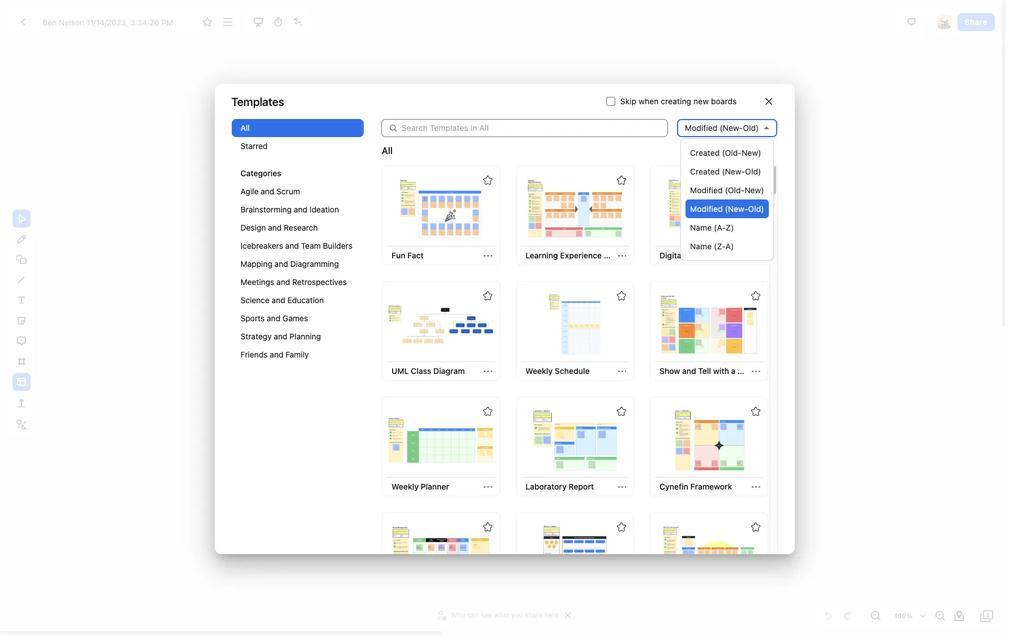 Task type: describe. For each thing, give the bounding box(es) containing it.
friends
[[241, 350, 268, 360]]

laboratory report button
[[521, 478, 599, 496]]

uml class diagram
[[392, 366, 465, 376]]

share
[[966, 17, 988, 27]]

more options image
[[221, 15, 235, 29]]

with
[[714, 366, 730, 376]]

(z-
[[715, 242, 726, 251]]

thumbnail for learning experience canvas image
[[523, 178, 628, 240]]

1 horizontal spatial all
[[382, 146, 393, 156]]

mapping
[[241, 259, 273, 269]]

card for template weekly schedule element
[[516, 281, 635, 381]]

and for diagramming
[[275, 259, 288, 269]]

and for research
[[268, 223, 282, 232]]

who
[[451, 611, 466, 620]]

and for tell
[[683, 366, 697, 376]]

experience
[[561, 251, 602, 260]]

thumbnail for uml class diagram image
[[389, 294, 494, 355]]

skip
[[621, 96, 637, 106]]

more options for weekly planner image
[[484, 483, 493, 492]]

z)
[[726, 223, 735, 232]]

science
[[241, 295, 270, 305]]

diagram
[[434, 366, 465, 376]]

meetings and retrospectives
[[241, 277, 347, 287]]

star this whiteboard image for show and tell with a twist
[[752, 292, 761, 301]]

mapping and diagramming
[[241, 259, 339, 269]]

see
[[481, 611, 493, 620]]

dashboard image
[[16, 15, 30, 29]]

created for created (old-new)
[[691, 148, 720, 158]]

(new- for created (new-old) option
[[723, 167, 746, 176]]

games
[[283, 314, 308, 323]]

card for template fun fact element
[[382, 166, 500, 265]]

friends and family
[[241, 350, 309, 360]]

strategy
[[241, 332, 272, 341]]

digital
[[660, 251, 684, 260]]

digital marketing canvas button
[[656, 247, 753, 265]]

created (old-new) option
[[686, 143, 769, 162]]

framework
[[691, 482, 733, 492]]

card for template uml class diagram element
[[382, 281, 500, 381]]

team
[[301, 241, 321, 251]]

(old- for created
[[723, 148, 742, 158]]

learning
[[526, 251, 559, 260]]

and for family
[[270, 350, 284, 360]]

boards
[[712, 96, 737, 106]]

present image
[[252, 15, 265, 29]]

thumbnail for show and tell with a twist image
[[657, 294, 762, 355]]

retrospectives
[[292, 277, 347, 287]]

weekly for weekly planner
[[392, 482, 419, 492]]

diagramming
[[290, 259, 339, 269]]

created for created (new-old)
[[691, 167, 720, 176]]

thumbnail for asset management image
[[389, 525, 494, 587]]

card for template weekly planner element
[[382, 397, 500, 497]]

ideation
[[310, 205, 339, 214]]

card for template show and tell with a twist element
[[650, 281, 769, 381]]

schedule
[[555, 366, 590, 376]]

card for template laboratory report element
[[516, 397, 635, 497]]

fact
[[408, 251, 424, 260]]

old) for modified (new-old) option
[[749, 204, 765, 214]]

more options for cynefin framework image
[[753, 483, 761, 492]]

star this whiteboard image for learning experience canvas
[[618, 176, 627, 185]]

show
[[660, 366, 681, 376]]

more options for show and tell with a twist image
[[753, 367, 761, 376]]

science and education
[[241, 295, 324, 305]]

laboratory
[[526, 482, 567, 492]]

(new- for modified (new-old) dropdown button
[[720, 123, 744, 133]]

name for name (a-z)
[[691, 223, 712, 232]]

star this whiteboard image for weekly planner
[[483, 407, 492, 416]]

more options for laboratory report image
[[618, 483, 627, 492]]

meetings
[[241, 277, 275, 287]]

education
[[288, 295, 324, 305]]

more options for uml class diagram image
[[484, 367, 493, 376]]

uml class diagram button
[[387, 362, 470, 381]]

here
[[545, 611, 559, 620]]

card for template digital marketing canvas element
[[650, 166, 769, 265]]

modified for modified (new-old) dropdown button
[[686, 123, 718, 133]]

thumbnail for cynefin framework image
[[657, 409, 762, 471]]

name for name (z-a)
[[691, 242, 712, 251]]

a
[[732, 366, 736, 376]]

who can see what you share here
[[451, 611, 559, 620]]

new) for modified (old-new)
[[745, 185, 765, 195]]

uml
[[392, 366, 409, 376]]

star this whiteboard image inside card for template sentence maker "element"
[[618, 523, 627, 532]]

brainstorming and ideation
[[241, 205, 339, 214]]

agile
[[241, 187, 259, 196]]

cynefin framework button
[[656, 478, 737, 496]]

and for scrum
[[261, 187, 275, 196]]

who can see what you share here button
[[435, 607, 562, 624]]

creating
[[661, 96, 692, 106]]

cynefin framework
[[660, 482, 733, 492]]

(new- for modified (new-old) option
[[726, 204, 749, 214]]

modified for modified (new-old) option
[[691, 204, 723, 214]]

name (z-a) option
[[686, 237, 769, 256]]

new) for created (old-new)
[[742, 148, 762, 158]]

star this whiteboard image for digital marketing canvas
[[752, 176, 761, 185]]

thumbnail for weekly planner image
[[389, 409, 494, 471]]

modified (new-old) option
[[686, 200, 769, 218]]

show and tell with a twist
[[660, 366, 758, 376]]

100
[[895, 612, 907, 620]]

(old- for modified
[[726, 185, 745, 195]]

strategy and planning
[[241, 332, 321, 341]]

canvas for digital marketing canvas
[[726, 251, 753, 260]]

Document name text field
[[34, 13, 197, 31]]

modified (new-old) for modified (new-old) dropdown button
[[686, 123, 760, 133]]

old) for created (new-old) option
[[746, 167, 762, 176]]

thumbnail for fun fact image
[[389, 178, 494, 240]]

research
[[284, 223, 318, 232]]

sports and games
[[241, 314, 308, 323]]

weekly planner
[[392, 482, 450, 492]]

canvas for learning experience canvas
[[604, 251, 632, 260]]

star this whiteboard image inside card for template asset management element
[[483, 523, 492, 532]]

categories element
[[232, 119, 364, 375]]



Task type: vqa. For each thing, say whether or not it's contained in the screenshot.
tabs of my account settings page tab list
no



Task type: locate. For each thing, give the bounding box(es) containing it.
weekly inside button
[[392, 482, 419, 492]]

1 horizontal spatial weekly
[[526, 366, 553, 376]]

twist
[[738, 366, 758, 376]]

new) up modified (new-old) option
[[745, 185, 765, 195]]

0 vertical spatial created
[[691, 148, 720, 158]]

cynefin
[[660, 482, 689, 492]]

and right agile
[[261, 187, 275, 196]]

family
[[286, 350, 309, 360]]

created down the created (old-new)
[[691, 167, 720, 176]]

and left the tell
[[683, 366, 697, 376]]

Search Templates in All text field
[[402, 119, 668, 137]]

1 canvas from the left
[[604, 251, 632, 260]]

1 vertical spatial created
[[691, 167, 720, 176]]

old)
[[744, 123, 760, 133], [746, 167, 762, 176], [749, 204, 765, 214]]

created
[[691, 148, 720, 158], [691, 167, 720, 176]]

share
[[525, 611, 543, 620]]

old) down the modified (old-new) option
[[749, 204, 765, 214]]

weekly schedule button
[[521, 362, 595, 381]]

brainstorming
[[241, 205, 292, 214]]

0 vertical spatial modified
[[686, 123, 718, 133]]

more tools image
[[15, 418, 28, 432]]

fun fact button
[[387, 247, 428, 265]]

icebreakers and team builders
[[241, 241, 353, 251]]

modified (new-old)
[[686, 123, 760, 133], [691, 204, 765, 214]]

(old- up created (new-old) option
[[723, 148, 742, 158]]

and inside button
[[683, 366, 697, 376]]

0 vertical spatial (old-
[[723, 148, 742, 158]]

starred
[[241, 141, 268, 151]]

and for retrospectives
[[277, 277, 290, 287]]

and for games
[[267, 314, 281, 323]]

templates image
[[15, 375, 28, 389]]

2 created from the top
[[691, 167, 720, 176]]

card for template cynefin framework element
[[650, 397, 769, 497]]

and down brainstorming
[[268, 223, 282, 232]]

what
[[494, 611, 510, 620]]

new) inside option
[[742, 148, 762, 158]]

class
[[411, 366, 432, 376]]

star this whiteboard image for fun fact
[[483, 176, 492, 185]]

100 %
[[895, 612, 914, 620]]

new)
[[742, 148, 762, 158], [745, 185, 765, 195]]

and up strategy and planning at left bottom
[[267, 314, 281, 323]]

icebreakers
[[241, 241, 283, 251]]

zoom out image
[[869, 610, 883, 623]]

created (new-old) option
[[686, 162, 769, 181]]

list box containing created (old-new)
[[681, 138, 774, 261]]

show and tell with a twist button
[[656, 362, 758, 381]]

0 vertical spatial all
[[241, 123, 250, 133]]

laboratory report
[[526, 482, 594, 492]]

learning experience canvas
[[526, 251, 632, 260]]

0 horizontal spatial canvas
[[604, 251, 632, 260]]

created inside option
[[691, 167, 720, 176]]

modified for the modified (old-new) option
[[691, 185, 723, 195]]

and for ideation
[[294, 205, 308, 214]]

and up sports and games
[[272, 295, 286, 305]]

1 vertical spatial old)
[[746, 167, 762, 176]]

card for template asset management element
[[382, 513, 500, 613]]

weekly left planner
[[392, 482, 419, 492]]

old) up modified (old-new)
[[746, 167, 762, 176]]

weekly
[[526, 366, 553, 376], [392, 482, 419, 492]]

modified (old-new) option
[[686, 181, 769, 200]]

star this whiteboard image inside card for template me-we-us retrospective element
[[752, 523, 761, 532]]

and down strategy and planning at left bottom
[[270, 350, 284, 360]]

2 vertical spatial modified
[[691, 204, 723, 214]]

and
[[261, 187, 275, 196], [294, 205, 308, 214], [268, 223, 282, 232], [285, 241, 299, 251], [275, 259, 288, 269], [277, 277, 290, 287], [272, 295, 286, 305], [267, 314, 281, 323], [274, 332, 288, 341], [270, 350, 284, 360], [683, 366, 697, 376]]

(new- up the created (old-new) option
[[720, 123, 744, 133]]

digital marketing canvas
[[660, 251, 753, 260]]

old) up the created (old-new) option
[[744, 123, 760, 133]]

1 vertical spatial weekly
[[392, 482, 419, 492]]

0 vertical spatial old)
[[744, 123, 760, 133]]

thumbnail for laboratory report image
[[523, 409, 628, 471]]

agile and scrum
[[241, 187, 300, 196]]

(new- inside dropdown button
[[720, 123, 744, 133]]

name (a-z)
[[691, 223, 735, 232]]

thumbnail for digital marketing canvas image
[[657, 178, 762, 240]]

created (old-new)
[[691, 148, 762, 158]]

modified inside option
[[691, 185, 723, 195]]

marketing
[[686, 251, 724, 260]]

builders
[[323, 241, 353, 251]]

and for planning
[[274, 332, 288, 341]]

1 vertical spatial modified
[[691, 185, 723, 195]]

star this whiteboard image
[[618, 176, 627, 185], [483, 292, 492, 301], [618, 292, 627, 301], [752, 292, 761, 301], [618, 407, 627, 416], [752, 407, 761, 416], [483, 523, 492, 532], [618, 523, 627, 532]]

tell
[[699, 366, 712, 376]]

sports
[[241, 314, 265, 323]]

star this whiteboard image
[[201, 15, 215, 29], [483, 176, 492, 185], [752, 176, 761, 185], [483, 407, 492, 416], [752, 523, 761, 532]]

star this whiteboard image inside card for template weekly schedule element
[[618, 292, 627, 301]]

all
[[241, 123, 250, 133], [382, 146, 393, 156]]

and up mapping and diagramming
[[285, 241, 299, 251]]

modified inside modified (new-old) option
[[691, 204, 723, 214]]

card for template me-we-us retrospective element
[[650, 513, 769, 613]]

share button
[[958, 13, 996, 31]]

0 vertical spatial (new-
[[720, 123, 744, 133]]

more options for fun fact image
[[484, 252, 493, 260]]

you
[[512, 611, 523, 620]]

timer image
[[271, 15, 285, 29]]

planner
[[421, 482, 450, 492]]

new) up created (new-old) option
[[742, 148, 762, 158]]

learning experience canvas button
[[521, 247, 632, 265]]

design
[[241, 223, 266, 232]]

(old- up modified (new-old) option
[[726, 185, 745, 195]]

1 created from the top
[[691, 148, 720, 158]]

star this whiteboard image for uml class diagram
[[483, 292, 492, 301]]

modified (new-old) button
[[678, 110, 778, 147]]

star this whiteboard image inside 'card for template digital marketing canvas' element
[[752, 176, 761, 185]]

1 vertical spatial all
[[382, 146, 393, 156]]

categories
[[241, 168, 282, 178]]

can
[[468, 611, 479, 620]]

modified (new-old) inside dropdown button
[[686, 123, 760, 133]]

modified (old-new)
[[691, 185, 765, 195]]

0 horizontal spatial weekly
[[392, 482, 419, 492]]

star this whiteboard image for weekly schedule
[[618, 292, 627, 301]]

1 vertical spatial (old-
[[726, 185, 745, 195]]

modified (new-old) up name (a-z) option
[[691, 204, 765, 214]]

1 vertical spatial modified (new-old)
[[691, 204, 765, 214]]

design and research
[[241, 223, 318, 232]]

all element
[[381, 164, 770, 639]]

1 vertical spatial new)
[[745, 185, 765, 195]]

all inside categories element
[[241, 123, 250, 133]]

new) inside option
[[745, 185, 765, 195]]

all status
[[382, 144, 393, 158]]

0 vertical spatial weekly
[[526, 366, 553, 376]]

old) inside dropdown button
[[744, 123, 760, 133]]

2 vertical spatial old)
[[749, 204, 765, 214]]

0 vertical spatial name
[[691, 223, 712, 232]]

and up research
[[294, 205, 308, 214]]

(new- up z)
[[726, 204, 749, 214]]

card for template learning experience canvas element
[[516, 166, 635, 265]]

(old- inside option
[[723, 148, 742, 158]]

weekly left schedule on the right bottom
[[526, 366, 553, 376]]

2 canvas from the left
[[726, 251, 753, 260]]

(old- inside option
[[726, 185, 745, 195]]

pages image
[[981, 610, 995, 623]]

2 vertical spatial (new-
[[726, 204, 749, 214]]

thumbnail for sentence maker image
[[523, 525, 628, 587]]

name (z-a)
[[691, 242, 735, 251]]

(new- up modified (old-new)
[[723, 167, 746, 176]]

created up created (new-old)
[[691, 148, 720, 158]]

%
[[907, 612, 914, 620]]

scrum
[[277, 187, 300, 196]]

weekly planner button
[[387, 478, 454, 496]]

zoom in image
[[934, 610, 948, 623]]

comment panel image
[[906, 15, 919, 29]]

report
[[569, 482, 594, 492]]

name left (z-
[[691, 242, 712, 251]]

star this whiteboard image for cynefin framework
[[752, 407, 761, 416]]

planning
[[290, 332, 321, 341]]

thumbnail for me-we-us retrospective image
[[657, 525, 762, 587]]

modified inside modified (new-old) dropdown button
[[686, 123, 718, 133]]

0 horizontal spatial all
[[241, 123, 250, 133]]

and up science and education
[[277, 277, 290, 287]]

star this whiteboard image for laboratory report
[[618, 407, 627, 416]]

(old-
[[723, 148, 742, 158], [726, 185, 745, 195]]

laser image
[[291, 15, 305, 29]]

weekly schedule
[[526, 366, 590, 376]]

created inside option
[[691, 148, 720, 158]]

canvas
[[604, 251, 632, 260], [726, 251, 753, 260]]

old) for modified (new-old) dropdown button
[[744, 123, 760, 133]]

weekly inside button
[[526, 366, 553, 376]]

modified down created (new-old)
[[691, 185, 723, 195]]

templates
[[232, 95, 284, 108]]

name
[[691, 223, 712, 232], [691, 242, 712, 251]]

card for template sentence maker element
[[516, 513, 635, 613]]

name left (a-
[[691, 223, 712, 232]]

and for education
[[272, 295, 286, 305]]

a)
[[726, 242, 735, 251]]

thumbnail for weekly schedule image
[[523, 294, 628, 355]]

1 vertical spatial name
[[691, 242, 712, 251]]

2 name from the top
[[691, 242, 712, 251]]

list box
[[681, 138, 774, 261]]

more options for weekly schedule image
[[618, 367, 627, 376]]

modified (new-old) up the created (old-new)
[[686, 123, 760, 133]]

more options for digital marketing canvas image
[[753, 252, 761, 260]]

name (a-z) option
[[686, 218, 769, 237]]

0 vertical spatial new)
[[742, 148, 762, 158]]

and up meetings and retrospectives
[[275, 259, 288, 269]]

modified down 'new'
[[686, 123, 718, 133]]

1 vertical spatial (new-
[[723, 167, 746, 176]]

1 horizontal spatial canvas
[[726, 251, 753, 260]]

new
[[694, 96, 709, 106]]

more options for learning experience canvas image
[[618, 252, 627, 260]]

star this whiteboard image inside card for template fun fact element
[[483, 176, 492, 185]]

created (new-old)
[[691, 167, 762, 176]]

and up the friends and family
[[274, 332, 288, 341]]

fun
[[392, 251, 406, 260]]

skip when creating new boards
[[621, 96, 737, 106]]

modified (new-old) for modified (new-old) option
[[691, 204, 765, 214]]

and for team
[[285, 241, 299, 251]]

0 vertical spatial modified (new-old)
[[686, 123, 760, 133]]

1 name from the top
[[691, 223, 712, 232]]

when
[[639, 96, 659, 106]]

modified (new-old) inside option
[[691, 204, 765, 214]]

weekly for weekly schedule
[[526, 366, 553, 376]]

upload pdfs and images image
[[15, 397, 28, 411]]

(a-
[[715, 223, 726, 232]]

modified up name (a-z)
[[691, 204, 723, 214]]

fun fact
[[392, 251, 424, 260]]

(new-
[[720, 123, 744, 133], [723, 167, 746, 176], [726, 204, 749, 214]]



